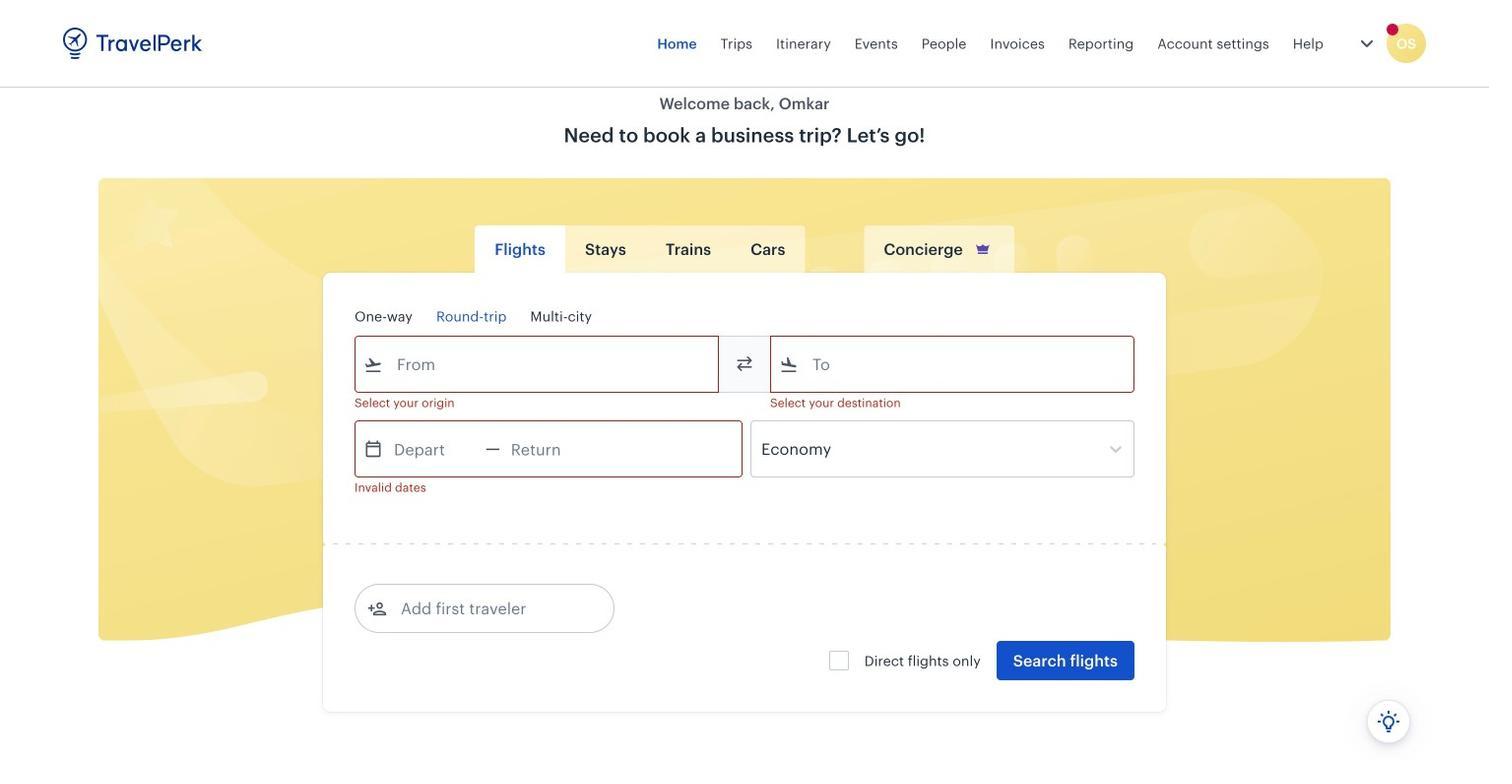 Task type: vqa. For each thing, say whether or not it's contained in the screenshot.
To 'search box'
yes



Task type: locate. For each thing, give the bounding box(es) containing it.
Add first traveler search field
[[387, 593, 592, 624]]

To search field
[[799, 349, 1108, 380]]

From search field
[[383, 349, 692, 380]]



Task type: describe. For each thing, give the bounding box(es) containing it.
Depart text field
[[383, 422, 486, 477]]

Return text field
[[500, 422, 603, 477]]



